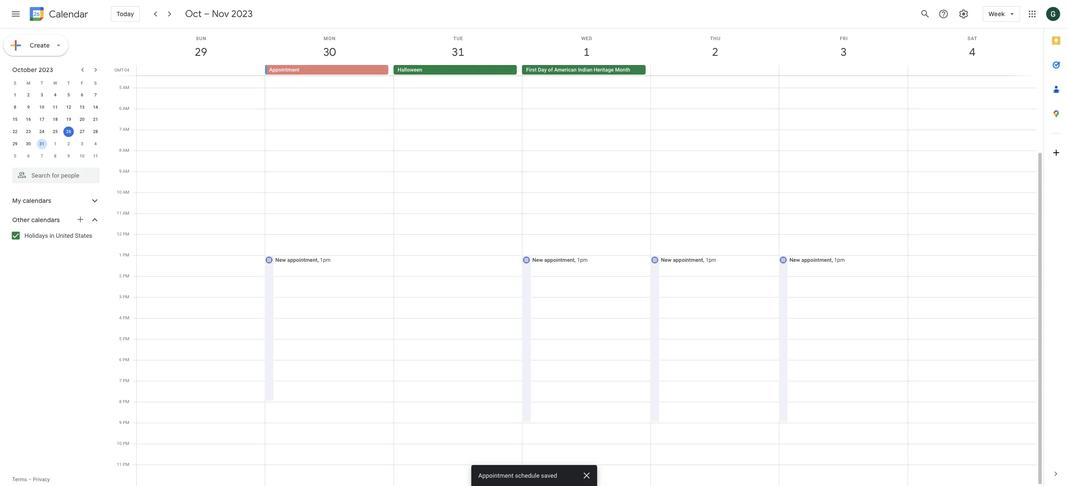 Task type: vqa. For each thing, say whether or not it's contained in the screenshot.


Task type: describe. For each thing, give the bounding box(es) containing it.
appointment schedule saved
[[478, 473, 557, 480]]

31 inside grid
[[451, 45, 464, 59]]

other calendars
[[12, 216, 60, 224]]

terms – privacy
[[12, 477, 50, 483]]

7 pm
[[119, 379, 129, 384]]

5 for november 5 element
[[14, 154, 16, 159]]

5 am
[[119, 85, 129, 90]]

8 pm
[[119, 400, 129, 405]]

pm for 11 pm
[[123, 463, 129, 468]]

12 for 12
[[66, 105, 71, 110]]

row containing 5
[[8, 150, 102, 163]]

4 down 28 element
[[94, 142, 97, 146]]

04
[[124, 68, 129, 73]]

1 cell from the left
[[137, 65, 265, 76]]

17
[[39, 117, 44, 122]]

11 for 'november 11' 'element'
[[93, 154, 98, 159]]

oct – nov 2023
[[185, 8, 253, 20]]

25 element
[[50, 127, 61, 137]]

10 for 10 pm
[[117, 442, 122, 447]]

26
[[66, 129, 71, 134]]

8 for november 8 element
[[54, 154, 57, 159]]

1 pm
[[119, 253, 129, 258]]

saved
[[541, 473, 557, 480]]

29 element
[[10, 139, 20, 149]]

1 inside "november 1" element
[[54, 142, 57, 146]]

24 element
[[37, 127, 47, 137]]

am for 10 am
[[123, 190, 129, 195]]

november 5 element
[[10, 151, 20, 162]]

27
[[80, 129, 85, 134]]

Search for people text field
[[17, 168, 94, 184]]

sun
[[196, 36, 207, 42]]

add other calendars image
[[76, 215, 85, 224]]

7 for 7 am
[[119, 127, 122, 132]]

4 inside sat 4
[[969, 45, 975, 59]]

pm for 4 pm
[[123, 316, 129, 321]]

29 link
[[191, 42, 211, 62]]

1 s from the left
[[14, 81, 16, 85]]

nov
[[212, 8, 229, 20]]

tue 31
[[451, 36, 464, 59]]

11 am
[[117, 211, 129, 216]]

6 for 6 pm
[[119, 358, 122, 363]]

pm for 7 pm
[[123, 379, 129, 384]]

1 appointment from the left
[[287, 257, 318, 264]]

9 am
[[119, 169, 129, 174]]

november 6 element
[[23, 151, 34, 162]]

2 link
[[705, 42, 726, 62]]

11 for 11 pm
[[117, 463, 122, 468]]

25
[[53, 129, 58, 134]]

4 new appointment , 1pm from the left
[[790, 257, 845, 264]]

first day of american indian heritage month button
[[522, 65, 646, 75]]

pm for 12 pm
[[123, 232, 129, 237]]

thu
[[710, 36, 721, 42]]

2 down 1 pm
[[119, 274, 122, 279]]

5 up 12 element
[[67, 93, 70, 97]]

pm for 3 pm
[[123, 295, 129, 300]]

am for 9 am
[[123, 169, 129, 174]]

9 pm
[[119, 421, 129, 426]]

2 new appointment , 1pm from the left
[[533, 257, 588, 264]]

22
[[13, 129, 17, 134]]

pm for 5 pm
[[123, 337, 129, 342]]

row containing 15
[[8, 114, 102, 126]]

row group containing 1
[[8, 89, 102, 163]]

11 element
[[50, 102, 61, 113]]

row containing s
[[8, 77, 102, 89]]

november 4 element
[[90, 139, 101, 149]]

pm for 8 pm
[[123, 400, 129, 405]]

wed 1
[[581, 36, 593, 59]]

11 for 11 am
[[117, 211, 122, 216]]

2 s from the left
[[94, 81, 97, 85]]

am for 5 am
[[123, 85, 129, 90]]

1 down the 12 pm at the top left of page
[[119, 253, 122, 258]]

6 down 'f'
[[81, 93, 83, 97]]

sun 29
[[194, 36, 207, 59]]

halloween button
[[394, 65, 517, 75]]

create button
[[3, 35, 68, 56]]

2 t from the left
[[67, 81, 70, 85]]

21 element
[[90, 114, 101, 125]]

day
[[538, 67, 547, 73]]

4 appointment from the left
[[802, 257, 832, 264]]

today
[[117, 10, 134, 18]]

14
[[93, 105, 98, 110]]

pm for 10 pm
[[123, 442, 129, 447]]

5 for 5 am
[[119, 85, 122, 90]]

sat 4
[[968, 36, 978, 59]]

my calendars
[[12, 197, 51, 205]]

first day of american indian heritage month
[[526, 67, 630, 73]]

month
[[615, 67, 630, 73]]

w
[[53, 81, 57, 85]]

october 2023 grid
[[8, 77, 102, 163]]

gmt-04
[[114, 68, 129, 73]]

am for 6 am
[[123, 106, 129, 111]]

3 down the 27 element
[[81, 142, 83, 146]]

13 element
[[77, 102, 87, 113]]

calendar element
[[28, 5, 88, 24]]

wed
[[581, 36, 593, 42]]

1 up the 15
[[14, 93, 16, 97]]

16 element
[[23, 114, 34, 125]]

27 element
[[77, 127, 87, 137]]

9 for 9 pm
[[119, 421, 122, 426]]

8 up the 15
[[14, 105, 16, 110]]

grid containing 29
[[112, 28, 1044, 487]]

row containing 22
[[8, 126, 102, 138]]

fri 3
[[840, 36, 848, 59]]

gmt-
[[114, 68, 124, 73]]

6 pm
[[119, 358, 129, 363]]

november 7 element
[[37, 151, 47, 162]]

8 am
[[119, 148, 129, 153]]

3 appointment from the left
[[673, 257, 703, 264]]

november 3 element
[[77, 139, 87, 149]]

8 for 8 pm
[[119, 400, 122, 405]]

november 2 element
[[63, 139, 74, 149]]

of
[[548, 67, 553, 73]]

31 link
[[448, 42, 468, 62]]

2 pm
[[119, 274, 129, 279]]

3 new appointment , 1pm from the left
[[661, 257, 717, 264]]

appointment button
[[267, 65, 389, 75]]

november 9 element
[[63, 151, 74, 162]]

united
[[56, 232, 73, 239]]

11 for 11 element
[[53, 105, 58, 110]]

privacy link
[[33, 477, 50, 483]]

4 link
[[963, 42, 983, 62]]

– for oct
[[204, 8, 210, 20]]

3 link
[[834, 42, 854, 62]]

1 t from the left
[[41, 81, 43, 85]]

states
[[75, 232, 92, 239]]

row containing 1
[[8, 89, 102, 101]]

2 cell from the left
[[651, 65, 779, 76]]

10 am
[[117, 190, 129, 195]]

first
[[526, 67, 537, 73]]

calendar
[[49, 8, 88, 20]]

oct
[[185, 8, 202, 20]]

3 up 10 element at the top left of the page
[[41, 93, 43, 97]]

3 pm
[[119, 295, 129, 300]]

28
[[93, 129, 98, 134]]

17 element
[[37, 114, 47, 125]]

10 for 10 am
[[117, 190, 122, 195]]

appointment for appointment schedule saved
[[478, 473, 513, 480]]



Task type: locate. For each thing, give the bounding box(es) containing it.
pm up 2 pm
[[123, 253, 129, 258]]

8 pm from the top
[[123, 379, 129, 384]]

7 down 31 element
[[41, 154, 43, 159]]

6 pm from the top
[[123, 337, 129, 342]]

1 vertical spatial appointment
[[478, 473, 513, 480]]

0 horizontal spatial 29
[[13, 142, 17, 146]]

12 element
[[63, 102, 74, 113]]

11
[[53, 105, 58, 110], [93, 154, 98, 159], [117, 211, 122, 216], [117, 463, 122, 468]]

0 horizontal spatial 30
[[26, 142, 31, 146]]

pm down 2 pm
[[123, 295, 129, 300]]

12 down the 11 am
[[117, 232, 122, 237]]

9 for november 9 element at the left of page
[[67, 154, 70, 159]]

9 up 16
[[27, 105, 30, 110]]

pm down 9 pm
[[123, 442, 129, 447]]

in
[[50, 232, 54, 239]]

14 element
[[90, 102, 101, 113]]

6 am
[[119, 106, 129, 111]]

7 am
[[119, 127, 129, 132]]

0 vertical spatial –
[[204, 8, 210, 20]]

4 am from the top
[[123, 148, 129, 153]]

indian
[[578, 67, 593, 73]]

1 horizontal spatial 31
[[451, 45, 464, 59]]

7
[[94, 93, 97, 97], [119, 127, 122, 132], [41, 154, 43, 159], [119, 379, 122, 384]]

2 down m
[[27, 93, 30, 97]]

11 pm from the top
[[123, 442, 129, 447]]

pm down 3 pm
[[123, 316, 129, 321]]

row containing 29
[[8, 138, 102, 150]]

1 down 25 element
[[54, 142, 57, 146]]

31 down 24 element
[[39, 142, 44, 146]]

mon
[[324, 36, 336, 42]]

pm down "6 pm"
[[123, 379, 129, 384]]

19
[[66, 117, 71, 122]]

1 vertical spatial 31
[[39, 142, 44, 146]]

30 inside mon 30
[[323, 45, 335, 59]]

pm down 10 pm
[[123, 463, 129, 468]]

5 pm from the top
[[123, 316, 129, 321]]

4 pm from the top
[[123, 295, 129, 300]]

s left m
[[14, 81, 16, 85]]

6
[[81, 93, 83, 97], [119, 106, 122, 111], [27, 154, 30, 159], [119, 358, 122, 363]]

am down 6 am
[[123, 127, 129, 132]]

18
[[53, 117, 58, 122]]

4 down the sat
[[969, 45, 975, 59]]

pm down 8 pm
[[123, 421, 129, 426]]

today button
[[111, 3, 140, 24]]

grid
[[112, 28, 1044, 487]]

november 1 element
[[50, 139, 61, 149]]

0 vertical spatial appointment
[[269, 67, 300, 73]]

3 am from the top
[[123, 127, 129, 132]]

pm up 9 pm
[[123, 400, 129, 405]]

halloween
[[398, 67, 422, 73]]

1 horizontal spatial 2023
[[231, 8, 253, 20]]

1 horizontal spatial –
[[204, 8, 210, 20]]

0 horizontal spatial 2023
[[39, 66, 53, 74]]

11 pm
[[117, 463, 129, 468]]

2
[[712, 45, 718, 59], [27, 93, 30, 97], [67, 142, 70, 146], [119, 274, 122, 279]]

pm down 1 pm
[[123, 274, 129, 279]]

3
[[840, 45, 847, 59], [41, 93, 43, 97], [81, 142, 83, 146], [119, 295, 122, 300]]

10 down "november 3" element
[[80, 154, 85, 159]]

1 vertical spatial 30
[[26, 142, 31, 146]]

am up the 12 pm at the top left of page
[[123, 211, 129, 216]]

terms
[[12, 477, 27, 483]]

am down 04
[[123, 85, 129, 90]]

8
[[14, 105, 16, 110], [119, 148, 122, 153], [54, 154, 57, 159], [119, 400, 122, 405]]

s
[[14, 81, 16, 85], [94, 81, 97, 85]]

0 vertical spatial 29
[[194, 45, 207, 59]]

6 am from the top
[[123, 190, 129, 195]]

3 inside fri 3
[[840, 45, 847, 59]]

calendars for other calendars
[[31, 216, 60, 224]]

new
[[275, 257, 286, 264], [533, 257, 543, 264], [661, 257, 672, 264], [790, 257, 800, 264]]

2 pm from the top
[[123, 253, 129, 258]]

12 for 12 pm
[[117, 232, 122, 237]]

1 am from the top
[[123, 85, 129, 90]]

10 element
[[37, 102, 47, 113]]

1 vertical spatial 29
[[13, 142, 17, 146]]

4 , from the left
[[832, 257, 833, 264]]

23 element
[[23, 127, 34, 137]]

1 horizontal spatial 12
[[117, 232, 122, 237]]

31 down tue
[[451, 45, 464, 59]]

11 down november 4 element
[[93, 154, 98, 159]]

0 horizontal spatial t
[[41, 81, 43, 85]]

30 down 23 element
[[26, 142, 31, 146]]

8 down "november 1" element
[[54, 154, 57, 159]]

2 , from the left
[[575, 257, 576, 264]]

1 inside wed 1
[[583, 45, 589, 59]]

calendars for my calendars
[[23, 197, 51, 205]]

1 horizontal spatial s
[[94, 81, 97, 85]]

1 vertical spatial 2023
[[39, 66, 53, 74]]

t left w
[[41, 81, 43, 85]]

2 new from the left
[[533, 257, 543, 264]]

tab list
[[1044, 28, 1068, 462]]

mon 30
[[323, 36, 336, 59]]

5 pm
[[119, 337, 129, 342]]

3 cell from the left
[[779, 65, 908, 76]]

2023
[[231, 8, 253, 20], [39, 66, 53, 74]]

am down 9 am
[[123, 190, 129, 195]]

5 down gmt-
[[119, 85, 122, 90]]

21
[[93, 117, 98, 122]]

fri
[[840, 36, 848, 42]]

2023 right october at the top
[[39, 66, 53, 74]]

1 link
[[577, 42, 597, 62]]

0 horizontal spatial –
[[28, 477, 32, 483]]

1pm
[[320, 257, 331, 264], [577, 257, 588, 264], [706, 257, 717, 264], [835, 257, 845, 264]]

6 down 5 pm
[[119, 358, 122, 363]]

3 down fri
[[840, 45, 847, 59]]

20 element
[[77, 114, 87, 125]]

appointment for appointment
[[269, 67, 300, 73]]

row
[[133, 65, 1044, 76], [8, 77, 102, 89], [8, 89, 102, 101], [8, 101, 102, 114], [8, 114, 102, 126], [8, 126, 102, 138], [8, 138, 102, 150], [8, 150, 102, 163]]

cell down 4 link
[[908, 65, 1037, 76]]

10
[[39, 105, 44, 110], [80, 154, 85, 159], [117, 190, 122, 195], [117, 442, 122, 447]]

5 up "6 pm"
[[119, 337, 122, 342]]

pm for 2 pm
[[123, 274, 129, 279]]

row containing 8
[[8, 101, 102, 114]]

main drawer image
[[10, 9, 21, 19]]

10 pm
[[117, 442, 129, 447]]

11 up 18
[[53, 105, 58, 110]]

week
[[989, 10, 1005, 18]]

cell
[[137, 65, 265, 76], [651, 65, 779, 76], [779, 65, 908, 76], [908, 65, 1037, 76]]

10 up 17
[[39, 105, 44, 110]]

0 vertical spatial 2023
[[231, 8, 253, 20]]

1 horizontal spatial appointment
[[478, 473, 513, 480]]

12 pm from the top
[[123, 463, 129, 468]]

31 inside cell
[[39, 142, 44, 146]]

1 vertical spatial 12
[[117, 232, 122, 237]]

cell down 2 link
[[651, 65, 779, 76]]

0 horizontal spatial s
[[14, 81, 16, 85]]

– right terms 'link'
[[28, 477, 32, 483]]

31 cell
[[35, 138, 49, 150]]

22 element
[[10, 127, 20, 137]]

2 down the thu
[[712, 45, 718, 59]]

appointment inside button
[[269, 67, 300, 73]]

9 inside november 9 element
[[67, 154, 70, 159]]

5 am from the top
[[123, 169, 129, 174]]

thu 2
[[710, 36, 721, 59]]

terms link
[[12, 477, 27, 483]]

1 horizontal spatial 29
[[194, 45, 207, 59]]

2023 right nov
[[231, 8, 253, 20]]

t left 'f'
[[67, 81, 70, 85]]

12 pm
[[117, 232, 129, 237]]

4 down w
[[54, 93, 57, 97]]

privacy
[[33, 477, 50, 483]]

row containing appointment
[[133, 65, 1044, 76]]

6 inside november 6 element
[[27, 154, 30, 159]]

t
[[41, 81, 43, 85], [67, 81, 70, 85]]

10 for 10 element at the top left of the page
[[39, 105, 44, 110]]

appointment
[[269, 67, 300, 73], [478, 473, 513, 480]]

1 horizontal spatial 30
[[323, 45, 335, 59]]

30 down the mon on the top of the page
[[323, 45, 335, 59]]

am for 7 am
[[123, 127, 129, 132]]

pm for 9 pm
[[123, 421, 129, 426]]

november 11 element
[[90, 151, 101, 162]]

26 cell
[[62, 126, 75, 138]]

2 appointment from the left
[[545, 257, 575, 264]]

11 inside 'element'
[[93, 154, 98, 159]]

am for 8 am
[[123, 148, 129, 153]]

new appointment , 1pm
[[275, 257, 331, 264], [533, 257, 588, 264], [661, 257, 717, 264], [790, 257, 845, 264]]

pm down 5 pm
[[123, 358, 129, 363]]

pm for 6 pm
[[123, 358, 129, 363]]

23
[[26, 129, 31, 134]]

2 am from the top
[[123, 106, 129, 111]]

0 vertical spatial 12
[[66, 105, 71, 110]]

f
[[81, 81, 83, 85]]

november 10 element
[[77, 151, 87, 162]]

row group
[[8, 89, 102, 163]]

15 element
[[10, 114, 20, 125]]

m
[[27, 81, 30, 85]]

holidays in united states
[[24, 232, 92, 239]]

am for 11 am
[[123, 211, 129, 216]]

6 down 30 element
[[27, 154, 30, 159]]

10 up 11 pm on the bottom left
[[117, 442, 122, 447]]

15
[[13, 117, 17, 122]]

5 for 5 pm
[[119, 337, 122, 342]]

10 for november 10 element
[[80, 154, 85, 159]]

7 down "6 pm"
[[119, 379, 122, 384]]

30 element
[[23, 139, 34, 149]]

3 pm from the top
[[123, 274, 129, 279]]

7 up 14 at the left top
[[94, 93, 97, 97]]

november 8 element
[[50, 151, 61, 162]]

12 up 19
[[66, 105, 71, 110]]

my calendars button
[[2, 194, 108, 208]]

19 element
[[63, 114, 74, 125]]

pm
[[123, 232, 129, 237], [123, 253, 129, 258], [123, 274, 129, 279], [123, 295, 129, 300], [123, 316, 129, 321], [123, 337, 129, 342], [123, 358, 129, 363], [123, 379, 129, 384], [123, 400, 129, 405], [123, 421, 129, 426], [123, 442, 129, 447], [123, 463, 129, 468]]

6 for november 6 element
[[27, 154, 30, 159]]

8 inside november 8 element
[[54, 154, 57, 159]]

6 down 5 am
[[119, 106, 122, 111]]

– for terms
[[28, 477, 32, 483]]

26, today element
[[63, 127, 74, 137]]

3 new from the left
[[661, 257, 672, 264]]

0 vertical spatial 30
[[323, 45, 335, 59]]

9 up 10 pm
[[119, 421, 122, 426]]

1 pm from the top
[[123, 232, 129, 237]]

schedule
[[515, 473, 540, 480]]

cell down the "29" link
[[137, 65, 265, 76]]

28 element
[[90, 127, 101, 137]]

5
[[119, 85, 122, 90], [67, 93, 70, 97], [14, 154, 16, 159], [119, 337, 122, 342]]

7 for november 7 element
[[41, 154, 43, 159]]

1 vertical spatial –
[[28, 477, 32, 483]]

30 link
[[320, 42, 340, 62]]

holidays
[[24, 232, 48, 239]]

3 , from the left
[[703, 257, 705, 264]]

12 inside october 2023 grid
[[66, 105, 71, 110]]

16
[[26, 117, 31, 122]]

29
[[194, 45, 207, 59], [13, 142, 17, 146]]

other
[[12, 216, 30, 224]]

am
[[123, 85, 129, 90], [123, 106, 129, 111], [123, 127, 129, 132], [123, 148, 129, 153], [123, 169, 129, 174], [123, 190, 129, 195], [123, 211, 129, 216]]

week button
[[983, 3, 1020, 24]]

9 pm from the top
[[123, 400, 129, 405]]

29 down 22 element
[[13, 142, 17, 146]]

0 horizontal spatial 12
[[66, 105, 71, 110]]

31 element
[[37, 139, 47, 149]]

8 up 9 pm
[[119, 400, 122, 405]]

– right oct
[[204, 8, 210, 20]]

13
[[80, 105, 85, 110]]

3 down 2 pm
[[119, 295, 122, 300]]

other calendars button
[[2, 213, 108, 227]]

sat
[[968, 36, 978, 42]]

29 inside october 2023 grid
[[13, 142, 17, 146]]

4 new from the left
[[790, 257, 800, 264]]

18 element
[[50, 114, 61, 125]]

1 , from the left
[[318, 257, 319, 264]]

american
[[554, 67, 577, 73]]

11 down 10 am
[[117, 211, 122, 216]]

am down 5 am
[[123, 106, 129, 111]]

10 up the 11 am
[[117, 190, 122, 195]]

6 for 6 am
[[119, 106, 122, 111]]

heritage
[[594, 67, 614, 73]]

s right 'f'
[[94, 81, 97, 85]]

appointment
[[287, 257, 318, 264], [545, 257, 575, 264], [673, 257, 703, 264], [802, 257, 832, 264]]

10 pm from the top
[[123, 421, 129, 426]]

my
[[12, 197, 21, 205]]

7 for 7 pm
[[119, 379, 122, 384]]

2 down 26, today element
[[67, 142, 70, 146]]

11 down 10 pm
[[117, 463, 122, 468]]

7 pm from the top
[[123, 358, 129, 363]]

1 down wed
[[583, 45, 589, 59]]

0 vertical spatial calendars
[[23, 197, 51, 205]]

30
[[323, 45, 335, 59], [26, 142, 31, 146]]

4 1pm from the left
[[835, 257, 845, 264]]

9 up 10 am
[[119, 169, 122, 174]]

calendar heading
[[47, 8, 88, 20]]

9 down november 2 element
[[67, 154, 70, 159]]

1 vertical spatial calendars
[[31, 216, 60, 224]]

4 down 3 pm
[[119, 316, 122, 321]]

am up 9 am
[[123, 148, 129, 153]]

31
[[451, 45, 464, 59], [39, 142, 44, 146]]

calendars up in
[[31, 216, 60, 224]]

4 pm
[[119, 316, 129, 321]]

1 horizontal spatial t
[[67, 81, 70, 85]]

cell down the 3 'link'
[[779, 65, 908, 76]]

tue
[[454, 36, 463, 42]]

3 1pm from the left
[[706, 257, 717, 264]]

calendars up other calendars
[[23, 197, 51, 205]]

0 vertical spatial 31
[[451, 45, 464, 59]]

1 new from the left
[[275, 257, 286, 264]]

20
[[80, 117, 85, 122]]

pm up "6 pm"
[[123, 337, 129, 342]]

2 inside thu 2
[[712, 45, 718, 59]]

5 down 29 element
[[14, 154, 16, 159]]

1 1pm from the left
[[320, 257, 331, 264]]

0 horizontal spatial appointment
[[269, 67, 300, 73]]

8 down 7 am in the left of the page
[[119, 148, 122, 153]]

4 cell from the left
[[908, 65, 1037, 76]]

settings menu image
[[959, 9, 969, 19]]

None search field
[[0, 164, 108, 184]]

7 am from the top
[[123, 211, 129, 216]]

24
[[39, 129, 44, 134]]

pm up 1 pm
[[123, 232, 129, 237]]

1 new appointment , 1pm from the left
[[275, 257, 331, 264]]

7 down 6 am
[[119, 127, 122, 132]]

8 for 8 am
[[119, 148, 122, 153]]

calendars
[[23, 197, 51, 205], [31, 216, 60, 224]]

am down 8 am
[[123, 169, 129, 174]]

30 inside row
[[26, 142, 31, 146]]

2 1pm from the left
[[577, 257, 588, 264]]

29 down sun
[[194, 45, 207, 59]]

pm for 1 pm
[[123, 253, 129, 258]]

9 for 9 am
[[119, 169, 122, 174]]

october 2023
[[12, 66, 53, 74]]

0 horizontal spatial 31
[[39, 142, 44, 146]]

9
[[27, 105, 30, 110], [67, 154, 70, 159], [119, 169, 122, 174], [119, 421, 122, 426]]

october
[[12, 66, 37, 74]]

create
[[30, 42, 50, 49]]



